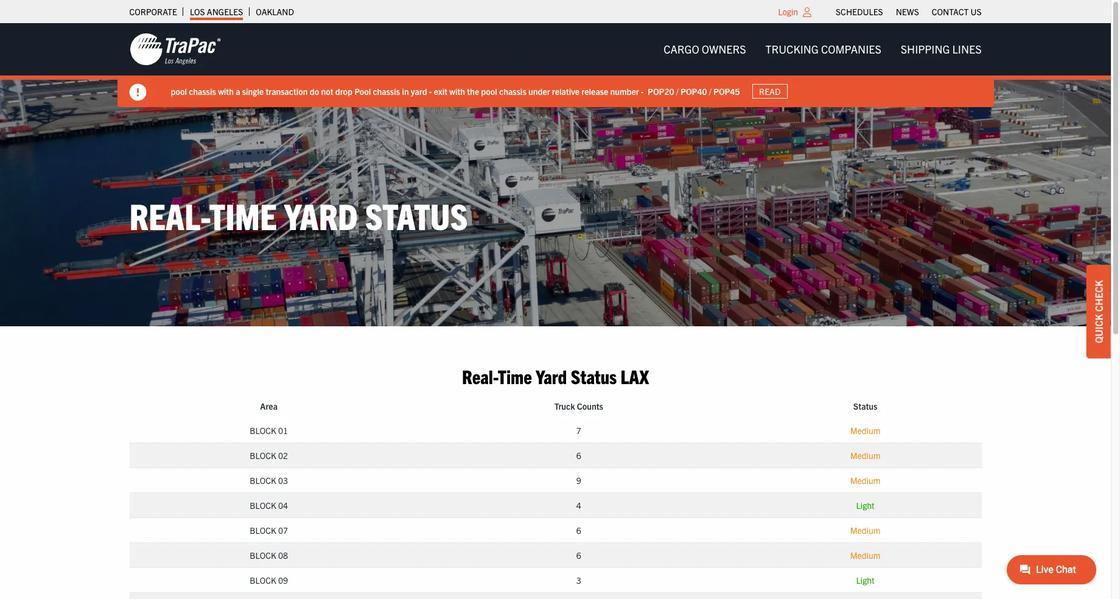Task type: describe. For each thing, give the bounding box(es) containing it.
los angeles link
[[190, 3, 243, 20]]

us
[[971, 6, 982, 17]]

companies
[[821, 42, 882, 56]]

7
[[577, 425, 581, 436]]

corporate link
[[129, 3, 177, 20]]

under
[[529, 86, 550, 97]]

04
[[278, 500, 288, 511]]

news link
[[896, 3, 919, 20]]

oakland link
[[256, 3, 294, 20]]

status for real-time yard status lax
[[571, 364, 617, 388]]

read link
[[752, 84, 788, 99]]

trucking companies
[[766, 42, 882, 56]]

2 pool from the left
[[481, 86, 497, 97]]

pool chassis with a single transaction  do not drop pool chassis in yard -  exit with the pool chassis under relative release number -  pop20 / pop40 / pop45
[[171, 86, 740, 97]]

9
[[577, 475, 581, 486]]

single
[[242, 86, 264, 97]]

6 for block 07
[[577, 525, 581, 536]]

menu bar containing cargo owners
[[654, 37, 992, 62]]

block for block 09
[[250, 575, 276, 586]]

exit
[[434, 86, 448, 97]]

real- for real-time yard status lax
[[462, 364, 498, 388]]

cargo
[[664, 42, 700, 56]]

quick
[[1093, 314, 1105, 343]]

1 - from the left
[[429, 86, 432, 97]]

transaction
[[266, 86, 308, 97]]

news
[[896, 6, 919, 17]]

drop
[[335, 86, 353, 97]]

light for 4
[[857, 500, 875, 511]]

07
[[278, 525, 288, 536]]

login
[[778, 6, 798, 17]]

light image
[[803, 7, 812, 17]]

1 / from the left
[[676, 86, 679, 97]]

medium for block 08
[[851, 550, 881, 561]]

los angeles
[[190, 6, 243, 17]]

cargo owners link
[[654, 37, 756, 62]]

shipping lines
[[901, 42, 982, 56]]

counts
[[577, 401, 603, 412]]

2 / from the left
[[709, 86, 712, 97]]

angeles
[[207, 6, 243, 17]]

2 vertical spatial status
[[854, 401, 878, 412]]

a
[[236, 86, 240, 97]]

owners
[[702, 42, 746, 56]]

medium for block 03
[[851, 475, 881, 486]]

check
[[1093, 280, 1105, 312]]

schedules
[[836, 6, 883, 17]]

yard for real-time yard status lax
[[536, 364, 567, 388]]

schedules link
[[836, 3, 883, 20]]

block for block 02
[[250, 450, 276, 461]]



Task type: vqa. For each thing, say whether or not it's contained in the screenshot.
top menu bar
yes



Task type: locate. For each thing, give the bounding box(es) containing it.
4 block from the top
[[250, 500, 276, 511]]

6 down the 4
[[577, 525, 581, 536]]

-
[[429, 86, 432, 97], [641, 86, 644, 97]]

6 up '3'
[[577, 550, 581, 561]]

1 6 from the top
[[577, 450, 581, 461]]

1 light from the top
[[857, 500, 875, 511]]

block
[[250, 425, 276, 436], [250, 450, 276, 461], [250, 475, 276, 486], [250, 500, 276, 511], [250, 525, 276, 536], [250, 550, 276, 561], [250, 575, 276, 586]]

0 horizontal spatial chassis
[[189, 86, 216, 97]]

quick check link
[[1087, 265, 1111, 359]]

banner
[[0, 23, 1121, 107]]

trucking companies link
[[756, 37, 891, 62]]

pool right the
[[481, 86, 497, 97]]

do
[[310, 86, 319, 97]]

block left 01
[[250, 425, 276, 436]]

1 vertical spatial time
[[498, 364, 532, 388]]

03
[[278, 475, 288, 486]]

1 chassis from the left
[[189, 86, 216, 97]]

menu bar up shipping
[[830, 3, 988, 20]]

block left the "08"
[[250, 550, 276, 561]]

chassis
[[189, 86, 216, 97], [373, 86, 400, 97], [499, 86, 527, 97]]

menu bar containing schedules
[[830, 3, 988, 20]]

0 horizontal spatial status
[[365, 193, 468, 237]]

1 vertical spatial real-
[[462, 364, 498, 388]]

chassis left 'a'
[[189, 86, 216, 97]]

quick check
[[1093, 280, 1105, 343]]

banner containing cargo owners
[[0, 23, 1121, 107]]

block 04
[[250, 500, 288, 511]]

login link
[[778, 6, 798, 17]]

block for block 07
[[250, 525, 276, 536]]

5 block from the top
[[250, 525, 276, 536]]

block 03
[[250, 475, 288, 486]]

1 horizontal spatial chassis
[[373, 86, 400, 97]]

yard
[[411, 86, 427, 97]]

0 horizontal spatial pool
[[171, 86, 187, 97]]

3
[[577, 575, 581, 586]]

light
[[857, 500, 875, 511], [857, 575, 875, 586]]

0 vertical spatial real-
[[129, 193, 209, 237]]

chassis left under
[[499, 86, 527, 97]]

menu bar down light icon
[[654, 37, 992, 62]]

contact us
[[932, 6, 982, 17]]

0 vertical spatial menu bar
[[830, 3, 988, 20]]

real- for real-time yard status
[[129, 193, 209, 237]]

/ left pop45
[[709, 86, 712, 97]]

0 horizontal spatial /
[[676, 86, 679, 97]]

contact
[[932, 6, 969, 17]]

pop45
[[714, 86, 740, 97]]

block left 04
[[250, 500, 276, 511]]

real-time yard status
[[129, 193, 468, 237]]

7 block from the top
[[250, 575, 276, 586]]

1 vertical spatial menu bar
[[654, 37, 992, 62]]

pop20
[[648, 86, 674, 97]]

truck counts
[[555, 401, 603, 412]]

2 chassis from the left
[[373, 86, 400, 97]]

6 for block 08
[[577, 550, 581, 561]]

0 horizontal spatial time
[[209, 193, 277, 237]]

los angeles image
[[129, 32, 221, 66]]

1 horizontal spatial pool
[[481, 86, 497, 97]]

menu bar
[[830, 3, 988, 20], [654, 37, 992, 62]]

2 medium from the top
[[851, 450, 881, 461]]

1 vertical spatial 6
[[577, 525, 581, 536]]

2 - from the left
[[641, 86, 644, 97]]

read
[[759, 86, 781, 97]]

3 medium from the top
[[851, 475, 881, 486]]

block 02
[[250, 450, 288, 461]]

light for 3
[[857, 575, 875, 586]]

block 07
[[250, 525, 288, 536]]

shipping lines link
[[891, 37, 992, 62]]

2 light from the top
[[857, 575, 875, 586]]

with left 'a'
[[218, 86, 234, 97]]

pool
[[355, 86, 371, 97]]

not
[[321, 86, 333, 97]]

status for real-time yard status
[[365, 193, 468, 237]]

pop40
[[681, 86, 707, 97]]

block for block 03
[[250, 475, 276, 486]]

block for block 08
[[250, 550, 276, 561]]

with
[[218, 86, 234, 97], [450, 86, 465, 97]]

6 block from the top
[[250, 550, 276, 561]]

truck
[[555, 401, 575, 412]]

0 horizontal spatial yard
[[284, 193, 358, 237]]

4
[[577, 500, 581, 511]]

yard for real-time yard status
[[284, 193, 358, 237]]

lax
[[621, 364, 649, 388]]

yard
[[284, 193, 358, 237], [536, 364, 567, 388]]

number
[[610, 86, 639, 97]]

09
[[278, 575, 288, 586]]

2 with from the left
[[450, 86, 465, 97]]

with left the
[[450, 86, 465, 97]]

2 block from the top
[[250, 450, 276, 461]]

time for real-time yard status lax
[[498, 364, 532, 388]]

2 horizontal spatial status
[[854, 401, 878, 412]]

1 horizontal spatial -
[[641, 86, 644, 97]]

real-
[[129, 193, 209, 237], [462, 364, 498, 388]]

1 horizontal spatial with
[[450, 86, 465, 97]]

time for real-time yard status
[[209, 193, 277, 237]]

1 horizontal spatial yard
[[536, 364, 567, 388]]

1 vertical spatial yard
[[536, 364, 567, 388]]

in
[[402, 86, 409, 97]]

corporate
[[129, 6, 177, 17]]

pool
[[171, 86, 187, 97], [481, 86, 497, 97]]

1 vertical spatial status
[[571, 364, 617, 388]]

1 horizontal spatial status
[[571, 364, 617, 388]]

5 medium from the top
[[851, 550, 881, 561]]

6 for block 02
[[577, 450, 581, 461]]

medium for block 01
[[851, 425, 881, 436]]

lines
[[953, 42, 982, 56]]

block 09
[[250, 575, 288, 586]]

1 with from the left
[[218, 86, 234, 97]]

- left exit
[[429, 86, 432, 97]]

6 up 9
[[577, 450, 581, 461]]

/
[[676, 86, 679, 97], [709, 86, 712, 97]]

08
[[278, 550, 288, 561]]

1 horizontal spatial time
[[498, 364, 532, 388]]

release
[[582, 86, 609, 97]]

0 vertical spatial status
[[365, 193, 468, 237]]

1 block from the top
[[250, 425, 276, 436]]

1 vertical spatial light
[[857, 575, 875, 586]]

cargo owners
[[664, 42, 746, 56]]

3 block from the top
[[250, 475, 276, 486]]

1 horizontal spatial real-
[[462, 364, 498, 388]]

medium
[[851, 425, 881, 436], [851, 450, 881, 461], [851, 475, 881, 486], [851, 525, 881, 536], [851, 550, 881, 561]]

2 6 from the top
[[577, 525, 581, 536]]

block 08
[[250, 550, 288, 561]]

block 01
[[250, 425, 288, 436]]

0 vertical spatial time
[[209, 193, 277, 237]]

block left 09
[[250, 575, 276, 586]]

1 pool from the left
[[171, 86, 187, 97]]

block for block 04
[[250, 500, 276, 511]]

0 vertical spatial yard
[[284, 193, 358, 237]]

block left 03
[[250, 475, 276, 486]]

oakland
[[256, 6, 294, 17]]

los
[[190, 6, 205, 17]]

real-time yard status lax
[[462, 364, 649, 388]]

relative
[[552, 86, 580, 97]]

pool right solid icon
[[171, 86, 187, 97]]

block left 02
[[250, 450, 276, 461]]

2 vertical spatial 6
[[577, 550, 581, 561]]

chassis left in
[[373, 86, 400, 97]]

0 vertical spatial 6
[[577, 450, 581, 461]]

the
[[467, 86, 479, 97]]

0 vertical spatial light
[[857, 500, 875, 511]]

medium for block 02
[[851, 450, 881, 461]]

shipping
[[901, 42, 950, 56]]

- right number
[[641, 86, 644, 97]]

2 horizontal spatial chassis
[[499, 86, 527, 97]]

1 horizontal spatial /
[[709, 86, 712, 97]]

01
[[278, 425, 288, 436]]

area
[[260, 401, 278, 412]]

time
[[209, 193, 277, 237], [498, 364, 532, 388]]

3 chassis from the left
[[499, 86, 527, 97]]

medium for block 07
[[851, 525, 881, 536]]

0 horizontal spatial with
[[218, 86, 234, 97]]

block left 07
[[250, 525, 276, 536]]

block for block 01
[[250, 425, 276, 436]]

4 medium from the top
[[851, 525, 881, 536]]

3 6 from the top
[[577, 550, 581, 561]]

0 horizontal spatial -
[[429, 86, 432, 97]]

solid image
[[129, 84, 146, 101]]

6
[[577, 450, 581, 461], [577, 525, 581, 536], [577, 550, 581, 561]]

02
[[278, 450, 288, 461]]

1 medium from the top
[[851, 425, 881, 436]]

status
[[365, 193, 468, 237], [571, 364, 617, 388], [854, 401, 878, 412]]

0 horizontal spatial real-
[[129, 193, 209, 237]]

trucking
[[766, 42, 819, 56]]

contact us link
[[932, 3, 982, 20]]

/ left pop40 at the right
[[676, 86, 679, 97]]



